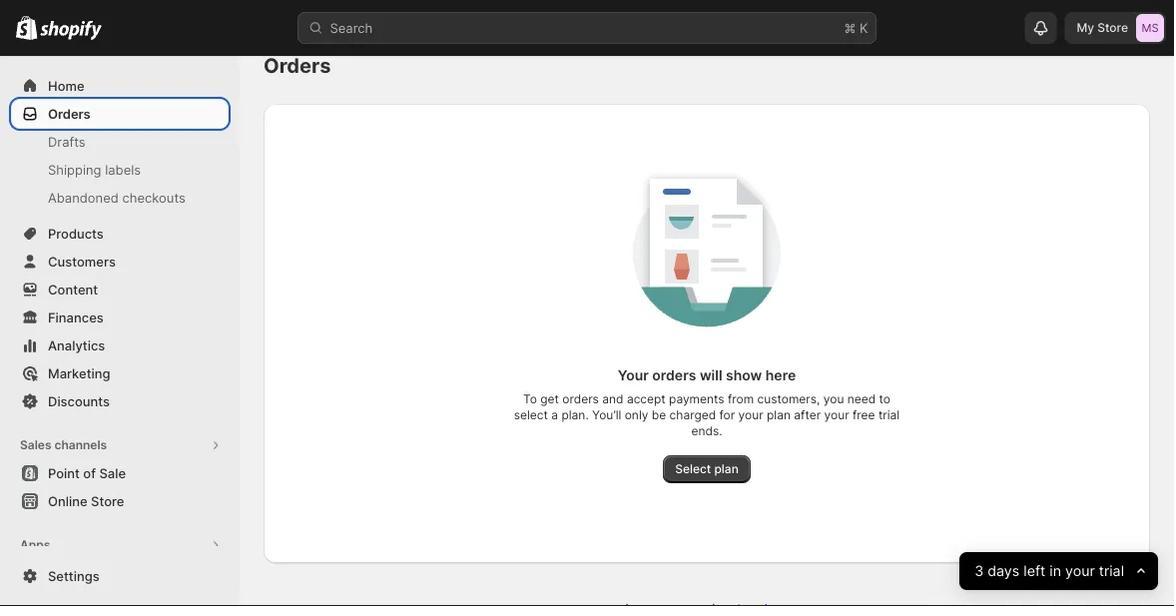 Task type: vqa. For each thing, say whether or not it's contained in the screenshot.
"tab list"
no



Task type: describe. For each thing, give the bounding box(es) containing it.
left
[[1024, 563, 1046, 580]]

customers link
[[12, 248, 228, 276]]

customers,
[[757, 392, 820, 406]]

select plan link
[[663, 455, 751, 483]]

trial inside dropdown button
[[1099, 563, 1124, 580]]

home link
[[12, 72, 228, 100]]

3 days left in your trial
[[975, 563, 1124, 580]]

my
[[1077, 20, 1094, 35]]

abandoned
[[48, 190, 119, 205]]

drafts link
[[12, 128, 228, 156]]

content
[[48, 282, 98, 297]]

checkouts
[[122, 190, 186, 205]]

from
[[728, 392, 754, 406]]

sales channels
[[20, 438, 107, 452]]

content link
[[12, 276, 228, 304]]

my store
[[1077, 20, 1128, 35]]

select
[[514, 408, 548, 422]]

be
[[652, 408, 666, 422]]

charged
[[670, 408, 716, 422]]

online store button
[[0, 487, 240, 515]]

free
[[853, 408, 875, 422]]

finances
[[48, 310, 104, 325]]

channels
[[54, 438, 107, 452]]

0 horizontal spatial orders
[[562, 392, 599, 406]]

will
[[700, 367, 723, 384]]

k
[[860, 20, 868, 35]]

plan inside your orders will show here to get orders and accept payments from customers, you need to select a plan. you'll only be charged for your plan after your free trial ends.
[[767, 408, 791, 422]]

customers
[[48, 254, 116, 269]]

drafts
[[48, 134, 85, 149]]

you
[[824, 392, 844, 406]]

point
[[48, 465, 80, 481]]

store for online store
[[91, 493, 124, 509]]

after
[[794, 408, 821, 422]]

analytics
[[48, 338, 105, 353]]

abandoned checkouts
[[48, 190, 186, 205]]

days
[[988, 563, 1020, 580]]

to
[[523, 392, 537, 406]]

sales
[[20, 438, 51, 452]]

select plan
[[675, 462, 739, 476]]

abandoned checkouts link
[[12, 184, 228, 212]]

3 days left in your trial button
[[959, 552, 1158, 590]]

marketing link
[[12, 359, 228, 387]]

1 horizontal spatial your
[[824, 408, 849, 422]]

0 horizontal spatial your
[[739, 408, 764, 422]]

my store image
[[1136, 14, 1164, 42]]

finances link
[[12, 304, 228, 332]]

trial inside your orders will show here to get orders and accept payments from customers, you need to select a plan. you'll only be charged for your plan after your free trial ends.
[[879, 408, 900, 422]]

and
[[602, 392, 624, 406]]

show
[[726, 367, 762, 384]]

apps button
[[12, 531, 228, 559]]

a
[[552, 408, 558, 422]]



Task type: locate. For each thing, give the bounding box(es) containing it.
0 horizontal spatial orders
[[48, 106, 91, 121]]

ends.
[[691, 424, 722, 438]]

1 horizontal spatial orders
[[264, 53, 331, 78]]

1 vertical spatial trial
[[1099, 563, 1124, 580]]

trial down to
[[879, 408, 900, 422]]

0 horizontal spatial store
[[91, 493, 124, 509]]

2 horizontal spatial your
[[1065, 563, 1095, 580]]

your down you
[[824, 408, 849, 422]]

payments
[[669, 392, 725, 406]]

your inside dropdown button
[[1065, 563, 1095, 580]]

shopify image
[[16, 16, 37, 40], [40, 20, 102, 40]]

⌘
[[844, 20, 856, 35]]

discounts
[[48, 393, 110, 409]]

0 vertical spatial store
[[1098, 20, 1128, 35]]

store down the sale
[[91, 493, 124, 509]]

discounts link
[[12, 387, 228, 415]]

1 horizontal spatial orders
[[652, 367, 696, 384]]

store for my store
[[1098, 20, 1128, 35]]

1 vertical spatial store
[[91, 493, 124, 509]]

trial right in at the bottom right of page
[[1099, 563, 1124, 580]]

orders up "plan."
[[562, 392, 599, 406]]

need
[[848, 392, 876, 406]]

1 vertical spatial orders
[[48, 106, 91, 121]]

marketing
[[48, 365, 110, 381]]

point of sale
[[48, 465, 126, 481]]

0 horizontal spatial trial
[[879, 408, 900, 422]]

plan right select in the bottom of the page
[[714, 462, 739, 476]]

orders link
[[12, 100, 228, 128]]

your down from on the right
[[739, 408, 764, 422]]

home
[[48, 78, 84, 93]]

plan inside select plan link
[[714, 462, 739, 476]]

1 horizontal spatial plan
[[767, 408, 791, 422]]

your right in at the bottom right of page
[[1065, 563, 1095, 580]]

get
[[540, 392, 559, 406]]

1 horizontal spatial store
[[1098, 20, 1128, 35]]

your
[[618, 367, 649, 384]]

trial
[[879, 408, 900, 422], [1099, 563, 1124, 580]]

plan
[[767, 408, 791, 422], [714, 462, 739, 476]]

store right the my
[[1098, 20, 1128, 35]]

0 horizontal spatial plan
[[714, 462, 739, 476]]

online
[[48, 493, 88, 509]]

sales channels button
[[12, 431, 228, 459]]

only
[[625, 408, 649, 422]]

analytics link
[[12, 332, 228, 359]]

point of sale button
[[0, 459, 240, 487]]

store
[[1098, 20, 1128, 35], [91, 493, 124, 509]]

orders down search
[[264, 53, 331, 78]]

0 vertical spatial orders
[[264, 53, 331, 78]]

apps
[[20, 538, 50, 552]]

orders up drafts
[[48, 106, 91, 121]]

1 horizontal spatial shopify image
[[40, 20, 102, 40]]

online store link
[[12, 487, 228, 515]]

1 vertical spatial orders
[[562, 392, 599, 406]]

orders
[[652, 367, 696, 384], [562, 392, 599, 406]]

point of sale link
[[12, 459, 228, 487]]

0 vertical spatial plan
[[767, 408, 791, 422]]

your orders will show here to get orders and accept payments from customers, you need to select a plan. you'll only be charged for your plan after your free trial ends.
[[514, 367, 900, 438]]

here
[[766, 367, 796, 384]]

plan.
[[562, 408, 589, 422]]

1 vertical spatial plan
[[714, 462, 739, 476]]

search
[[330, 20, 373, 35]]

you'll
[[592, 408, 621, 422]]

in
[[1050, 563, 1061, 580]]

shipping
[[48, 162, 101, 177]]

accept
[[627, 392, 666, 406]]

store inside button
[[91, 493, 124, 509]]

of
[[83, 465, 96, 481]]

products
[[48, 226, 104, 241]]

plan down customers,
[[767, 408, 791, 422]]

orders up payments at the right bottom of page
[[652, 367, 696, 384]]

online store
[[48, 493, 124, 509]]

0 horizontal spatial shopify image
[[16, 16, 37, 40]]

1 horizontal spatial trial
[[1099, 563, 1124, 580]]

your
[[739, 408, 764, 422], [824, 408, 849, 422], [1065, 563, 1095, 580]]

to
[[879, 392, 891, 406]]

for
[[720, 408, 735, 422]]

0 vertical spatial trial
[[879, 408, 900, 422]]

orders
[[264, 53, 331, 78], [48, 106, 91, 121]]

products link
[[12, 220, 228, 248]]

settings link
[[12, 562, 228, 590]]

settings
[[48, 568, 100, 584]]

0 vertical spatial orders
[[652, 367, 696, 384]]

⌘ k
[[844, 20, 868, 35]]

select
[[675, 462, 711, 476]]

shipping labels
[[48, 162, 141, 177]]

3
[[975, 563, 984, 580]]

shipping labels link
[[12, 156, 228, 184]]

sale
[[99, 465, 126, 481]]

labels
[[105, 162, 141, 177]]



